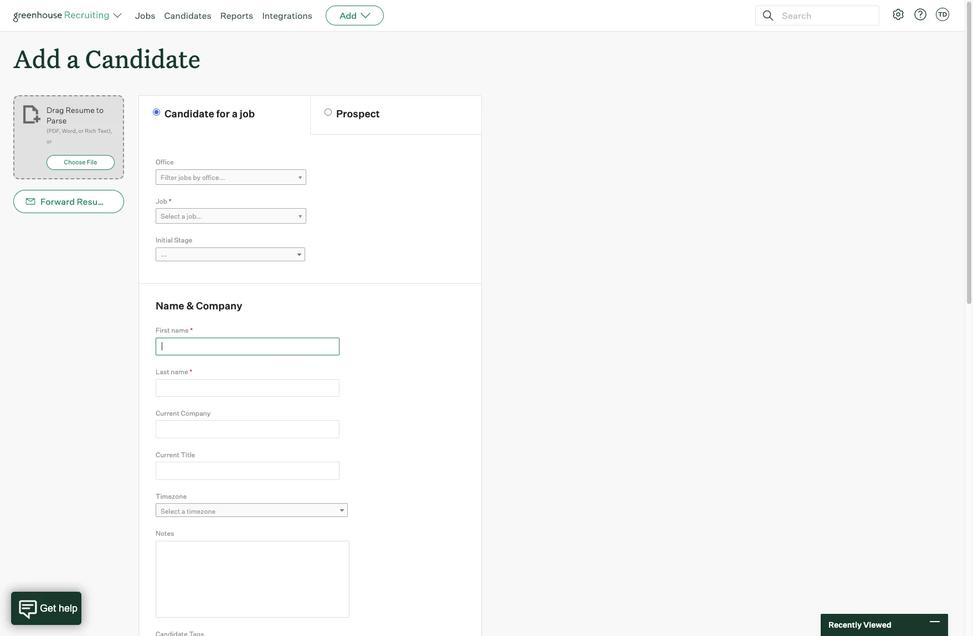 Task type: locate. For each thing, give the bounding box(es) containing it.
candidate right candidate for a job option
[[164, 108, 214, 120]]

a down greenhouse recruiting image
[[66, 42, 79, 75]]

filter jobs by office...
[[161, 173, 225, 182]]

for
[[216, 108, 230, 120]]

via
[[112, 196, 125, 207]]

1 vertical spatial or
[[46, 138, 52, 145]]

0 horizontal spatial add
[[13, 42, 61, 75]]

file
[[87, 159, 97, 166]]

greenhouse recruiting image
[[13, 9, 113, 22]]

name
[[171, 326, 189, 335], [171, 368, 188, 376]]

reports link
[[220, 10, 253, 21]]

td button
[[936, 8, 949, 21]]

0 vertical spatial resume
[[66, 105, 95, 115]]

2 current from the top
[[156, 451, 179, 459]]

resume for drag
[[66, 105, 95, 115]]

name for first
[[171, 326, 189, 335]]

by
[[193, 173, 201, 182]]

recently viewed
[[829, 621, 892, 630]]

0 vertical spatial select
[[161, 212, 180, 221]]

1 vertical spatial name
[[171, 368, 188, 376]]

*
[[169, 197, 172, 205], [190, 326, 193, 335], [190, 368, 192, 376]]

add a candidate
[[13, 42, 200, 75]]

0 vertical spatial name
[[171, 326, 189, 335]]

candidate
[[85, 42, 200, 75], [164, 108, 214, 120]]

0 vertical spatial current
[[156, 409, 179, 418]]

name right "first"
[[171, 326, 189, 335]]

company right &
[[196, 300, 242, 312]]

forward resume via email
[[40, 196, 150, 207]]

1 vertical spatial resume
[[77, 196, 111, 207]]

initial stage
[[156, 236, 192, 244]]

* for first name *
[[190, 326, 193, 335]]

filter jobs by office... link
[[156, 169, 306, 185]]

a left job...
[[182, 212, 185, 221]]

1 vertical spatial current
[[156, 451, 179, 459]]

None text field
[[156, 338, 340, 356], [156, 462, 340, 480], [156, 338, 340, 356], [156, 462, 340, 480]]

to
[[96, 105, 104, 115]]

2 select from the top
[[161, 508, 180, 516]]

a left timezone
[[182, 508, 185, 516]]

jobs
[[135, 10, 155, 21]]

Search text field
[[779, 7, 869, 24]]

choose
[[64, 159, 85, 166]]

* right the job
[[169, 197, 172, 205]]

add inside popup button
[[340, 10, 357, 21]]

office...
[[202, 173, 225, 182]]

recently
[[829, 621, 862, 630]]

1 vertical spatial select
[[161, 508, 180, 516]]

* for last name *
[[190, 368, 192, 376]]

current down the last
[[156, 409, 179, 418]]

notes
[[156, 530, 174, 538]]

current for current title
[[156, 451, 179, 459]]

-
[[161, 251, 164, 260], [164, 251, 167, 260]]

or
[[78, 128, 84, 134], [46, 138, 52, 145]]

candidates link
[[164, 10, 211, 21]]

* down &
[[190, 326, 193, 335]]

company
[[196, 300, 242, 312], [181, 409, 211, 418]]

current title
[[156, 451, 195, 459]]

0 horizontal spatial or
[[46, 138, 52, 145]]

a for job...
[[182, 212, 185, 221]]

resume inside button
[[77, 196, 111, 207]]

name right the last
[[171, 368, 188, 376]]

1 vertical spatial company
[[181, 409, 211, 418]]

title
[[181, 451, 195, 459]]

1 vertical spatial candidate
[[164, 108, 214, 120]]

select down timezone
[[161, 508, 180, 516]]

&
[[186, 300, 194, 312]]

select a timezone
[[161, 508, 216, 516]]

first name *
[[156, 326, 193, 335]]

td
[[938, 11, 947, 18]]

Candidate for a job radio
[[153, 109, 160, 116]]

forward
[[40, 196, 75, 207]]

last name *
[[156, 368, 192, 376]]

resume left via
[[77, 196, 111, 207]]

resume inside 'drag resume to parse (pdf, word, or rich text), or'
[[66, 105, 95, 115]]

select down job *
[[161, 212, 180, 221]]

name
[[156, 300, 184, 312]]

job
[[156, 197, 167, 205]]

name for last
[[171, 368, 188, 376]]

candidates
[[164, 10, 211, 21]]

2 - from the left
[[164, 251, 167, 260]]

1 vertical spatial *
[[190, 326, 193, 335]]

filter
[[161, 173, 177, 182]]

resume
[[66, 105, 95, 115], [77, 196, 111, 207]]

rich
[[85, 128, 96, 134]]

2 vertical spatial *
[[190, 368, 192, 376]]

1 - from the left
[[161, 251, 164, 260]]

forward resume via email button
[[13, 190, 150, 213]]

company up title
[[181, 409, 211, 418]]

select for select a timezone
[[161, 508, 180, 516]]

None text field
[[156, 379, 340, 397], [156, 421, 340, 439], [156, 379, 340, 397], [156, 421, 340, 439]]

current for current company
[[156, 409, 179, 418]]

0 vertical spatial candidate
[[85, 42, 200, 75]]

current
[[156, 409, 179, 418], [156, 451, 179, 459]]

timezone
[[187, 508, 216, 516]]

td button
[[934, 6, 952, 23]]

1 select from the top
[[161, 212, 180, 221]]

1 current from the top
[[156, 409, 179, 418]]

select
[[161, 212, 180, 221], [161, 508, 180, 516]]

a for candidate
[[66, 42, 79, 75]]

add button
[[326, 6, 384, 25]]

job
[[240, 108, 255, 120]]

timezone
[[156, 492, 187, 501]]

name & company
[[156, 300, 242, 312]]

current company
[[156, 409, 211, 418]]

a right for
[[232, 108, 238, 120]]

0 vertical spatial add
[[340, 10, 357, 21]]

add
[[340, 10, 357, 21], [13, 42, 61, 75]]

candidate down jobs "link"
[[85, 42, 200, 75]]

1 horizontal spatial add
[[340, 10, 357, 21]]

last
[[156, 368, 169, 376]]

or left rich
[[78, 128, 84, 134]]

resume left the to
[[66, 105, 95, 115]]

0 vertical spatial or
[[78, 128, 84, 134]]

job *
[[156, 197, 172, 205]]

configure image
[[892, 8, 905, 21]]

a
[[66, 42, 79, 75], [232, 108, 238, 120], [182, 212, 185, 221], [182, 508, 185, 516]]

* right the last
[[190, 368, 192, 376]]

choose file
[[64, 159, 97, 166]]

1 vertical spatial add
[[13, 42, 61, 75]]

current left title
[[156, 451, 179, 459]]

or down (pdf,
[[46, 138, 52, 145]]



Task type: describe. For each thing, give the bounding box(es) containing it.
0 vertical spatial *
[[169, 197, 172, 205]]

integrations link
[[262, 10, 313, 21]]

initial
[[156, 236, 173, 244]]

first
[[156, 326, 170, 335]]

candidate for a job
[[164, 108, 255, 120]]

word,
[[62, 128, 77, 134]]

job...
[[187, 212, 202, 221]]

drag
[[46, 105, 64, 115]]

add for add
[[340, 10, 357, 21]]

office
[[156, 158, 174, 166]]

select for select a job...
[[161, 212, 180, 221]]

select a job...
[[161, 212, 202, 221]]

Notes text field
[[156, 541, 350, 618]]

email
[[126, 196, 150, 207]]

stage
[[174, 236, 192, 244]]

text),
[[97, 128, 112, 134]]

jobs
[[178, 173, 191, 182]]

a for timezone
[[182, 508, 185, 516]]

select a timezone link
[[156, 504, 348, 520]]

--
[[161, 251, 167, 260]]

integrations
[[262, 10, 313, 21]]

-- link
[[156, 247, 305, 264]]

resume for forward
[[77, 196, 111, 207]]

0 vertical spatial company
[[196, 300, 242, 312]]

prospect
[[336, 108, 380, 120]]

select a job... link
[[156, 208, 306, 224]]

add for add a candidate
[[13, 42, 61, 75]]

jobs link
[[135, 10, 155, 21]]

reports
[[220, 10, 253, 21]]

viewed
[[864, 621, 892, 630]]

parse
[[46, 116, 67, 125]]

1 horizontal spatial or
[[78, 128, 84, 134]]

Prospect radio
[[325, 109, 332, 116]]

drag resume to parse (pdf, word, or rich text), or
[[46, 105, 112, 145]]

(pdf,
[[46, 128, 61, 134]]



Task type: vqa. For each thing, say whether or not it's contained in the screenshot.
the bottommost the hiring
no



